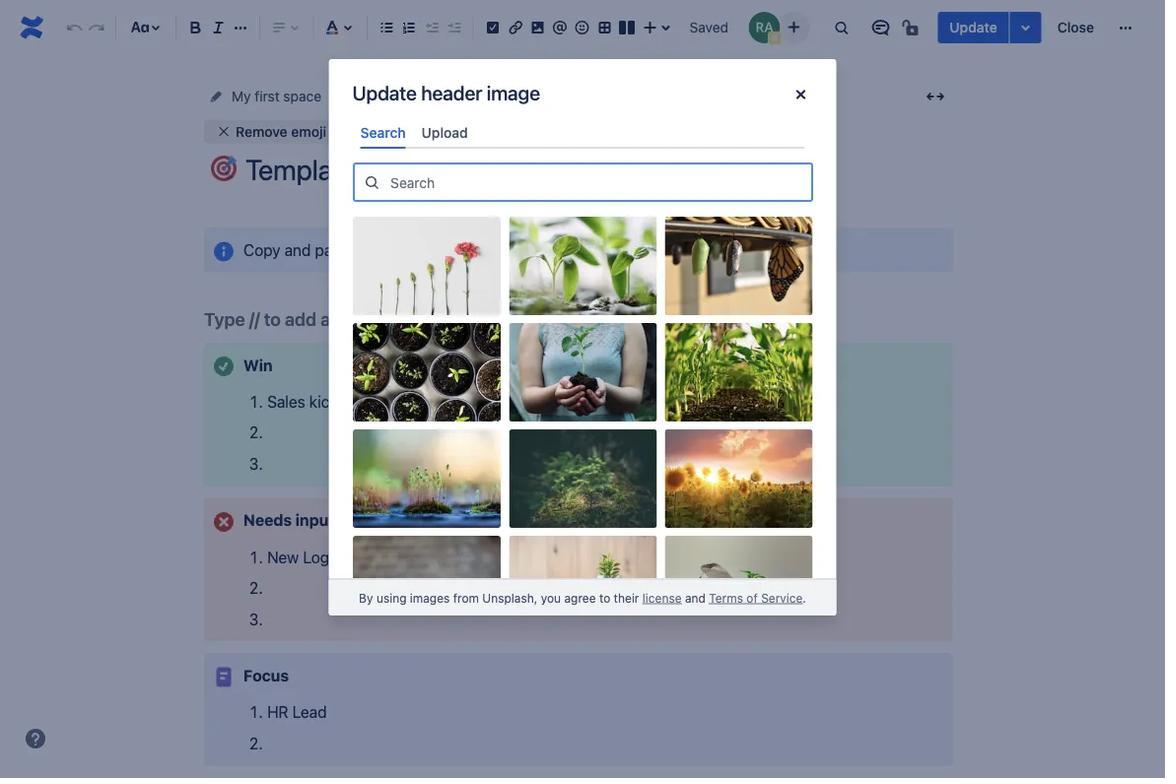 Task type: vqa. For each thing, say whether or not it's contained in the screenshot.
I'm not even sure what these are to be honest but they seemed to be growing from the moss on a neighbours fence. I got super close and did my best to make them look ethereal. In retrospect, I would love to shoot at F8 and increase the DOF a little bit more. image
yes



Task type: describe. For each thing, give the bounding box(es) containing it.
warning image
[[489, 289, 513, 312]]

search
[[360, 124, 406, 140]]

move this page image
[[208, 89, 224, 104]]

layouts image
[[615, 16, 639, 39]]

copy
[[243, 241, 280, 259]]

new
[[267, 548, 299, 567]]

and inside main content area, start typing to enter text. text box
[[284, 241, 311, 259]]

update header image dialog
[[329, 59, 836, 779]]

section
[[388, 241, 440, 259]]

adjust update settings image
[[1014, 16, 1038, 39]]

by using images from unsplash, you agree to their license and terms of service .
[[359, 591, 806, 605]]

paste
[[315, 241, 354, 259]]

editor add emoji image
[[544, 289, 568, 312]]

my first space for first my first space link from left
[[232, 88, 321, 104]]

error image
[[516, 289, 540, 312]]

upload
[[422, 124, 468, 140]]

service
[[761, 591, 803, 605]]

new logo
[[267, 548, 338, 567]]

success image
[[461, 289, 485, 312]]

terms of service link
[[709, 591, 803, 605]]

urban gardening – raising tomatoes for self support image
[[352, 323, 500, 422]]

image for update header image
[[487, 81, 540, 104]]

status
[[655, 88, 694, 104]]

Search field
[[384, 165, 811, 200]]

header for update
[[421, 81, 482, 104]]

kick
[[309, 393, 338, 411]]

win
[[243, 356, 273, 374]]

event!
[[365, 393, 409, 411]]

undo ⌘z image
[[62, 16, 86, 39]]

update header image
[[352, 81, 540, 104]]

header for add
[[403, 123, 449, 139]]

info image
[[406, 289, 430, 312]]

-
[[595, 88, 602, 104]]

remove emoji image
[[572, 289, 595, 312]]

background color image
[[640, 289, 663, 312]]

sales kick off event!
[[267, 393, 409, 411]]

action item image
[[481, 16, 505, 39]]

agree
[[564, 591, 596, 605]]

2 space from the left
[[471, 88, 509, 104]]

add
[[374, 123, 400, 139]]

1 my from the left
[[232, 88, 251, 104]]

table image
[[593, 16, 616, 39]]

Give this page a title text field
[[245, 154, 953, 186]]

by
[[359, 591, 373, 605]]

panel info image
[[212, 240, 236, 263]]

update for update
[[950, 19, 997, 35]]

add header image button
[[342, 120, 504, 143]]

update for update header image
[[352, 81, 417, 104]]

from
[[453, 591, 479, 605]]

this
[[358, 241, 384, 259]]

1 first from the left
[[255, 88, 280, 104]]

remove image
[[728, 289, 752, 312]]

hr lead
[[267, 703, 327, 722]]

each
[[467, 241, 501, 259]]

2 first from the left
[[443, 88, 468, 104]]

editor close icon image
[[789, 83, 813, 106]]

their
[[614, 591, 639, 605]]

weekly
[[605, 88, 651, 104]]

unsplash,
[[482, 591, 538, 605]]

redo ⌘⇧z image
[[85, 16, 108, 39]]

no restrictions image
[[900, 16, 924, 39]]



Task type: locate. For each thing, give the bounding box(es) containing it.
first
[[255, 88, 280, 104], [443, 88, 468, 104]]

logo
[[303, 548, 338, 567]]

my first space link
[[232, 85, 321, 108], [420, 85, 509, 108]]

tab list
[[352, 116, 813, 149]]

sales
[[267, 393, 305, 411]]

1 horizontal spatial my first space
[[420, 88, 509, 104]]

my first space for first my first space link from right
[[420, 88, 509, 104]]

bullet list ⌘⇧8 image
[[375, 16, 398, 39]]

my first space
[[232, 88, 321, 104], [420, 88, 509, 104]]

update
[[950, 19, 997, 35], [352, 81, 417, 104]]

for
[[444, 241, 463, 259]]

0 vertical spatial update
[[950, 19, 997, 35]]

copy and paste this section for each week.
[[243, 241, 547, 259]]

make page full-width image
[[924, 85, 947, 108]]

1 horizontal spatial my
[[420, 88, 439, 104]]

copy image
[[688, 289, 712, 312]]

1 my first space link from the left
[[232, 85, 321, 108]]

terms
[[709, 591, 743, 605]]

space
[[283, 88, 321, 104], [471, 88, 509, 104]]

using
[[376, 591, 407, 605]]

2 my first space from the left
[[420, 88, 509, 104]]

header up upload
[[421, 81, 482, 104]]

0 horizontal spatial first
[[255, 88, 280, 104]]

update inside dialog
[[352, 81, 417, 104]]

image
[[487, 81, 540, 104], [452, 123, 492, 139]]

images
[[410, 591, 450, 605]]

space up add header image
[[471, 88, 509, 104]]

0 horizontal spatial update
[[352, 81, 417, 104]]

my up add header image
[[420, 88, 439, 104]]

off
[[342, 393, 361, 411]]

ruby anderson image
[[748, 12, 780, 43]]

add header image
[[374, 123, 492, 139]]

close button
[[1046, 12, 1106, 43]]

and inside update header image dialog
[[685, 591, 706, 605]]

1 space from the left
[[283, 88, 321, 104]]

content
[[345, 88, 396, 104]]

saved
[[690, 19, 728, 35]]

mention image
[[548, 16, 572, 39]]

1 vertical spatial update
[[352, 81, 417, 104]]

update inside button
[[950, 19, 997, 35]]

.
[[803, 591, 806, 605]]

image icon image
[[354, 124, 370, 139]]

and left terms
[[685, 591, 706, 605]]

needs input
[[243, 511, 335, 530]]

first up upload
[[443, 88, 468, 104]]

confluence image
[[16, 12, 47, 43], [16, 12, 47, 43]]

of
[[746, 591, 758, 605]]

update up add
[[352, 81, 417, 104]]

0 vertical spatial header
[[421, 81, 482, 104]]

needs
[[243, 511, 292, 530]]

image inside dialog
[[487, 81, 540, 104]]

conifer sapling image
[[508, 430, 656, 528]]

1 horizontal spatial first
[[443, 88, 468, 104]]

week.
[[505, 241, 547, 259]]

content link
[[345, 85, 396, 108]]

0 vertical spatial and
[[284, 241, 311, 259]]

i'm not even sure what these are to be honest but they seemed to be growing from the moss on a neighbours fence. i got super close and did my best to make them look ethereal. in retrospect, i would love to shoot at f8 and increase the dof a little bit more. image
[[352, 430, 500, 528]]

tab list containing search
[[352, 116, 813, 149]]

header inside button
[[403, 123, 449, 139]]

1 vertical spatial image
[[452, 123, 492, 139]]

0 horizontal spatial my first space link
[[232, 85, 321, 108]]

update button
[[938, 12, 1009, 43]]

license link
[[642, 591, 682, 605]]

you
[[541, 591, 561, 605]]

input
[[295, 511, 335, 530]]

0 horizontal spatial my first space
[[232, 88, 321, 104]]

update left adjust update settings icon
[[950, 19, 997, 35]]

a beautiful evening next to a field of sunflowers. image
[[665, 430, 812, 528]]

image inside button
[[452, 123, 492, 139]]

my first space link up upload
[[420, 85, 509, 108]]

1 horizontal spatial update
[[950, 19, 997, 35]]

1 horizontal spatial my first space link
[[420, 85, 509, 108]]

and right the copy on the left
[[284, 241, 311, 259]]

1 vertical spatial and
[[685, 591, 706, 605]]

close
[[1057, 19, 1094, 35]]

1 horizontal spatial space
[[471, 88, 509, 104]]

header
[[421, 81, 482, 104], [403, 123, 449, 139]]

1 vertical spatial header
[[403, 123, 449, 139]]

link image
[[503, 16, 527, 39]]

my first space up upload
[[420, 88, 509, 104]]

add image, video, or file image
[[526, 16, 549, 39]]

1 horizontal spatial and
[[685, 591, 706, 605]]

my right move this page 'icon'
[[232, 88, 251, 104]]

space left content
[[283, 88, 321, 104]]

2 my first space link from the left
[[420, 85, 509, 108]]

2010 was a boon year for these butterflies in my garden. i had a dozen chrysalis in all manner of morphs at any one time. in this image you can see the new green chrysalis coloration, one that's about ready to emerge (the clear one), and a butterfly that's already come out. they will hang for hours and dry their wings and are, in fact, quite fragile. image
[[665, 217, 812, 316]]

image down link image
[[487, 81, 540, 104]]

numbered list ⌘⇧7 image
[[397, 16, 421, 39]]

license
[[642, 591, 682, 605]]

my first space right move this page 'icon'
[[232, 88, 321, 104]]

my first space link right move this page 'icon'
[[232, 85, 321, 108]]

2 my from the left
[[420, 88, 439, 104]]

and
[[284, 241, 311, 259], [685, 591, 706, 605]]

panel note image
[[212, 666, 236, 689]]

panel error image
[[212, 510, 236, 534]]

header inside dialog
[[421, 81, 482, 104]]

how a flower grows. image
[[352, 217, 500, 316]]

0 vertical spatial image
[[487, 81, 540, 104]]

italic ⌘i image
[[206, 16, 230, 39]]

to
[[599, 591, 610, 605]]

note image
[[434, 289, 457, 312]]

emoji image
[[570, 16, 594, 39]]

image for add header image
[[452, 123, 492, 139]]

indent tab image
[[442, 16, 466, 39]]

0 horizontal spatial and
[[284, 241, 311, 259]]

hr
[[267, 703, 288, 722]]

first right move this page 'icon'
[[255, 88, 280, 104]]

template
[[533, 88, 592, 104]]

panel success image
[[212, 355, 236, 379]]

0 horizontal spatial my
[[232, 88, 251, 104]]

Main content area, start typing to enter text. text field
[[192, 228, 965, 779]]

focus
[[243, 667, 289, 685]]

lead
[[292, 703, 327, 722]]

tab list inside update header image dialog
[[352, 116, 813, 149]]

0 horizontal spatial space
[[283, 88, 321, 104]]

1 my first space from the left
[[232, 88, 321, 104]]

header right add
[[403, 123, 449, 139]]

image down update header image
[[452, 123, 492, 139]]

outdent ⇧tab image
[[420, 16, 443, 39]]

template - weekly status report link
[[533, 85, 737, 108]]

corn rows image
[[665, 323, 812, 422]]

bold ⌘b image
[[184, 16, 208, 39]]

my
[[232, 88, 251, 104], [420, 88, 439, 104]]

report
[[698, 88, 737, 104]]

template - weekly status report
[[533, 88, 737, 104]]



